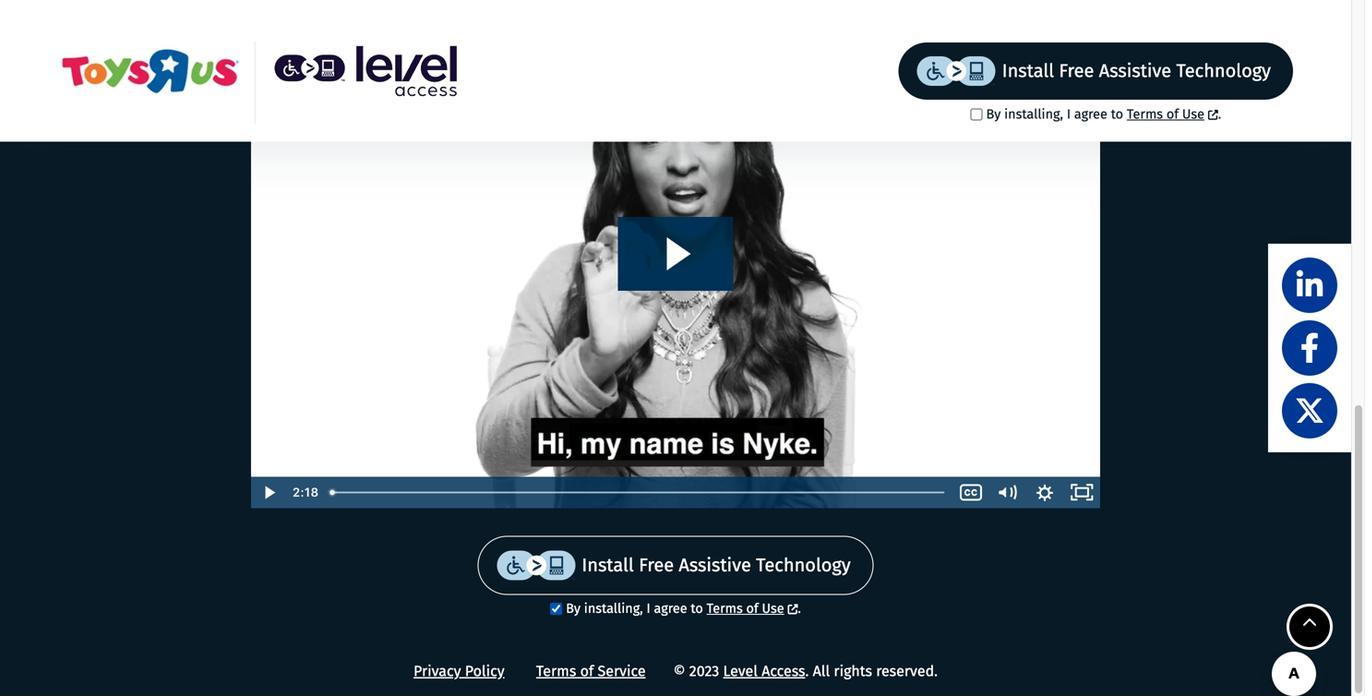 Task type: vqa. For each thing, say whether or not it's contained in the screenshot.
Keyboard,
no



Task type: locate. For each thing, give the bounding box(es) containing it.
1 horizontal spatial agree
[[1075, 106, 1108, 122]]

0 horizontal spatial i
[[647, 601, 651, 617]]

to
[[1111, 106, 1124, 122], [691, 601, 703, 617]]

by installing, i agree to terms of use
[[987, 106, 1205, 122], [566, 601, 784, 617]]

1 horizontal spatial terms
[[707, 601, 743, 617]]

terms of use link for the bottommost install free assistive technology button
[[707, 601, 798, 617]]

installing,
[[1005, 106, 1064, 122], [584, 601, 643, 617]]

reserved.
[[876, 663, 938, 680]]

agree
[[1075, 106, 1108, 122], [654, 601, 687, 617]]

use
[[1183, 106, 1205, 122], [762, 601, 784, 617]]

0 vertical spatial of
[[1167, 106, 1179, 122]]

technology
[[1177, 60, 1271, 82], [756, 555, 851, 577]]

0 vertical spatial install free assistive technology
[[1002, 60, 1271, 82]]

1 vertical spatial install free assistive technology
[[582, 555, 851, 577]]

by
[[987, 106, 1001, 122], [566, 601, 581, 617]]

0 vertical spatial use
[[1183, 106, 1205, 122]]

0 horizontal spatial install free assistive technology button
[[478, 536, 874, 595]]

0 horizontal spatial use
[[762, 601, 784, 617]]

0 horizontal spatial assistive
[[679, 555, 751, 577]]

0 vertical spatial terms
[[1127, 106, 1163, 122]]

by installing, i agree to terms of use for terms of use link corresponding to the bottommost install free assistive technology button
[[566, 601, 784, 617]]

0 horizontal spatial technology
[[756, 555, 851, 577]]

0 vertical spatial installing,
[[1005, 106, 1064, 122]]

terms
[[1127, 106, 1163, 122], [707, 601, 743, 617], [536, 663, 576, 680]]

0 vertical spatial install free assistive technology button
[[898, 42, 1295, 101]]

None checkbox
[[550, 603, 562, 615]]

1 vertical spatial technology
[[756, 555, 851, 577]]

0 horizontal spatial terms of use link
[[707, 601, 798, 617]]

2 vertical spatial .
[[806, 663, 809, 680]]

0 vertical spatial free
[[1059, 60, 1095, 82]]

installing, for terms of use link corresponding to the bottommost install free assistive technology button
[[584, 601, 643, 617]]

1 horizontal spatial .
[[806, 663, 809, 680]]

1 horizontal spatial free
[[1059, 60, 1095, 82]]

1 vertical spatial installing,
[[584, 601, 643, 617]]

1 vertical spatial use
[[762, 601, 784, 617]]

0 vertical spatial install
[[1002, 60, 1055, 82]]

0 horizontal spatial install free assistive technology
[[582, 555, 851, 577]]

1 vertical spatial install
[[582, 555, 634, 577]]

2 vertical spatial of
[[580, 663, 594, 680]]

free for terms of use link corresponding to the bottommost install free assistive technology button
[[639, 555, 674, 577]]

1 vertical spatial of
[[747, 601, 759, 617]]

0 vertical spatial by installing, i agree to terms of use
[[987, 106, 1205, 122]]

0 horizontal spatial installing,
[[584, 601, 643, 617]]

0 horizontal spatial agree
[[654, 601, 687, 617]]

0 horizontal spatial free
[[639, 555, 674, 577]]

install
[[1002, 60, 1055, 82], [582, 555, 634, 577]]

access
[[762, 663, 806, 680]]

0 horizontal spatial by
[[566, 601, 581, 617]]

0 horizontal spatial by installing, i agree to terms of use
[[566, 601, 784, 617]]

1 vertical spatial by
[[566, 601, 581, 617]]

1 horizontal spatial use
[[1183, 106, 1205, 122]]

2 horizontal spatial terms
[[1127, 106, 1163, 122]]

1 horizontal spatial by installing, i agree to terms of use
[[987, 106, 1205, 122]]

1 vertical spatial to
[[691, 601, 703, 617]]

1 vertical spatial .
[[798, 601, 801, 617]]

1 horizontal spatial to
[[1111, 106, 1124, 122]]

1 horizontal spatial of
[[747, 601, 759, 617]]

1 vertical spatial terms of use link
[[707, 601, 798, 617]]

of
[[1167, 106, 1179, 122], [747, 601, 759, 617], [580, 663, 594, 680]]

1 horizontal spatial terms of use link
[[1127, 106, 1219, 122]]

terms of use link for topmost install free assistive technology button
[[1127, 106, 1219, 122]]

0 vertical spatial .
[[1219, 106, 1222, 122]]

1 horizontal spatial install free assistive technology
[[1002, 60, 1271, 82]]

1 vertical spatial assistive
[[679, 555, 751, 577]]

privacy
[[414, 663, 461, 680]]

1 horizontal spatial install
[[1002, 60, 1055, 82]]

1 horizontal spatial by
[[987, 106, 1001, 122]]

service
[[598, 663, 646, 680]]

None checkbox
[[971, 108, 983, 120]]

install free assistive technology button
[[898, 42, 1295, 101], [478, 536, 874, 595]]

1 horizontal spatial i
[[1067, 106, 1071, 122]]

0 vertical spatial assistive
[[1099, 60, 1172, 82]]

2023
[[690, 663, 720, 680]]

1 horizontal spatial install free assistive technology button
[[898, 42, 1295, 101]]

0 horizontal spatial install
[[582, 555, 634, 577]]

1 horizontal spatial installing,
[[1005, 106, 1064, 122]]

2 horizontal spatial .
[[1219, 106, 1222, 122]]

0 horizontal spatial of
[[580, 663, 594, 680]]

install free assistive technology
[[1002, 60, 1271, 82], [582, 555, 851, 577]]

1 vertical spatial terms
[[707, 601, 743, 617]]

1 vertical spatial by installing, i agree to terms of use
[[566, 601, 784, 617]]

1 vertical spatial i
[[647, 601, 651, 617]]

chevron up image
[[1303, 616, 1318, 631]]

nyke introduces herself using american sign language. image
[[251, 31, 1101, 508], [251, 31, 1101, 508]]

0 horizontal spatial .
[[798, 601, 801, 617]]

.
[[1219, 106, 1222, 122], [798, 601, 801, 617], [806, 663, 809, 680]]

company logo image
[[275, 46, 457, 96]]

0 horizontal spatial terms
[[536, 663, 576, 680]]

install for terms of use link corresponding to the bottommost install free assistive technology button
[[582, 555, 634, 577]]

1 vertical spatial free
[[639, 555, 674, 577]]

i
[[1067, 106, 1071, 122], [647, 601, 651, 617]]

0 vertical spatial by
[[987, 106, 1001, 122]]

2 vertical spatial terms
[[536, 663, 576, 680]]

policy
[[465, 663, 505, 680]]

0 vertical spatial technology
[[1177, 60, 1271, 82]]

free
[[1059, 60, 1095, 82], [639, 555, 674, 577]]

installing, for topmost install free assistive technology button terms of use link
[[1005, 106, 1064, 122]]

terms of service link
[[536, 663, 646, 680]]

terms of use link
[[1127, 106, 1219, 122], [707, 601, 798, 617]]

0 vertical spatial terms of use link
[[1127, 106, 1219, 122]]

0 vertical spatial i
[[1067, 106, 1071, 122]]

by installing, i agree to terms of use for topmost install free assistive technology button terms of use link
[[987, 106, 1205, 122]]

install for topmost install free assistive technology button terms of use link
[[1002, 60, 1055, 82]]

level access link
[[723, 663, 806, 680]]

2 horizontal spatial of
[[1167, 106, 1179, 122]]

assistive
[[1099, 60, 1172, 82], [679, 555, 751, 577]]

1 horizontal spatial assistive
[[1099, 60, 1172, 82]]



Task type: describe. For each thing, give the bounding box(es) containing it.
1 vertical spatial install free assistive technology button
[[478, 536, 874, 595]]

assistive for topmost install free assistive technology button terms of use link
[[1099, 60, 1172, 82]]

1 vertical spatial agree
[[654, 601, 687, 617]]

. for topmost install free assistive technology button terms of use link
[[1219, 106, 1222, 122]]

©
[[674, 663, 686, 680]]

0 horizontal spatial to
[[691, 601, 703, 617]]

level
[[723, 663, 758, 680]]

assistive for terms of use link corresponding to the bottommost install free assistive technology button
[[679, 555, 751, 577]]

privacy policy
[[414, 663, 505, 680]]

. for terms of use link corresponding to the bottommost install free assistive technology button
[[798, 601, 801, 617]]

of for topmost install free assistive technology button terms of use link
[[1167, 106, 1179, 122]]

terms for topmost install free assistive technology button terms of use link
[[1127, 106, 1163, 122]]

of for terms of use link corresponding to the bottommost install free assistive technology button
[[747, 601, 759, 617]]

all
[[813, 663, 830, 680]]

© 2023 level access . all rights reserved.
[[674, 663, 938, 680]]

by for the bottommost install free assistive technology button
[[566, 601, 581, 617]]

terms for terms of use link corresponding to the bottommost install free assistive technology button
[[707, 601, 743, 617]]

privacy policy link
[[414, 663, 505, 680]]

0 vertical spatial agree
[[1075, 106, 1108, 122]]

by for topmost install free assistive technology button
[[987, 106, 1001, 122]]

terms of service
[[536, 663, 646, 680]]

free for topmost install free assistive technology button terms of use link
[[1059, 60, 1095, 82]]

0 vertical spatial to
[[1111, 106, 1124, 122]]

toys "r" us logo image
[[57, 46, 240, 96]]

install free assistive technology for terms of use link corresponding to the bottommost install free assistive technology button
[[582, 555, 851, 577]]

install free assistive technology for topmost install free assistive technology button terms of use link
[[1002, 60, 1271, 82]]

1 horizontal spatial technology
[[1177, 60, 1271, 82]]

rights
[[834, 663, 873, 680]]

video element
[[251, 31, 1101, 508]]



